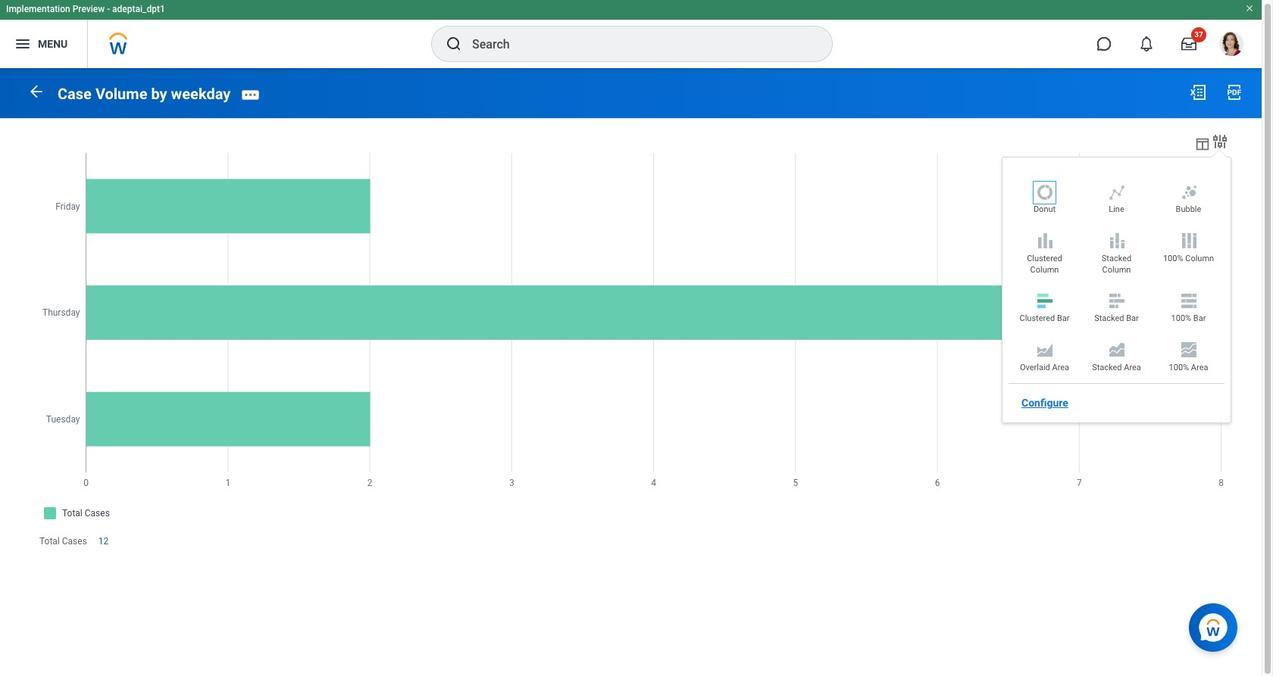 Task type: vqa. For each thing, say whether or not it's contained in the screenshot.
100% Column image
yes



Task type: describe. For each thing, give the bounding box(es) containing it.
-
[[107, 4, 110, 14]]

stacked column button
[[1084, 232, 1149, 280]]

justify image
[[14, 35, 32, 53]]

100% area image
[[1179, 341, 1198, 359]]

total cases
[[39, 536, 87, 547]]

clustered column button
[[1012, 232, 1077, 280]]

menu banner
[[0, 0, 1262, 68]]

12
[[98, 536, 109, 547]]

100% for 100% bar
[[1171, 314, 1191, 324]]

stacked area button
[[1084, 341, 1149, 378]]

cases
[[62, 536, 87, 547]]

37 button
[[1172, 27, 1206, 61]]

case
[[58, 85, 92, 103]]

overlaid area button
[[1012, 341, 1077, 378]]

overlaid area image
[[1035, 341, 1054, 359]]

clustered column
[[1027, 254, 1062, 275]]

search image
[[445, 35, 463, 53]]

weekday
[[171, 85, 231, 103]]

clustered bar button
[[1012, 292, 1077, 329]]

bubble image
[[1179, 183, 1198, 201]]

stacked column
[[1102, 254, 1131, 275]]

menu button
[[0, 20, 87, 68]]

100% bar
[[1171, 314, 1206, 324]]

100% column button
[[1156, 232, 1221, 269]]

case volume by weekday main content
[[0, 68, 1262, 580]]

overlaid area
[[1020, 363, 1069, 373]]

clustered bar
[[1020, 314, 1070, 324]]

configure button
[[1015, 392, 1074, 415]]

line button
[[1084, 183, 1149, 220]]

profile logan mcneil image
[[1219, 32, 1244, 59]]

column for stacked column
[[1102, 265, 1131, 275]]

column for 100% column
[[1185, 254, 1214, 264]]

donut
[[1034, 205, 1056, 215]]

area for overlaid area
[[1052, 363, 1069, 373]]

37
[[1194, 30, 1203, 39]]

100% area button
[[1156, 341, 1221, 378]]

configure and view chart data image
[[1211, 132, 1229, 151]]

stacked for stacked bar
[[1094, 314, 1124, 324]]

preview
[[72, 4, 105, 14]]

case volume by weekday link
[[58, 85, 231, 103]]

line
[[1109, 205, 1124, 215]]

area for 100% area
[[1191, 363, 1208, 373]]

configure
[[1021, 397, 1068, 409]]

stacked for stacked area
[[1092, 363, 1122, 373]]



Task type: locate. For each thing, give the bounding box(es) containing it.
area for stacked area
[[1124, 363, 1141, 373]]

2 horizontal spatial bar
[[1193, 314, 1206, 324]]

previous page image
[[27, 82, 45, 101]]

stacked bar image
[[1107, 292, 1126, 310]]

column inside clustered column
[[1030, 265, 1059, 275]]

menu
[[38, 38, 68, 50]]

stacked for stacked column
[[1102, 254, 1131, 264]]

implementation
[[6, 4, 70, 14]]

bar for 100% bar
[[1193, 314, 1206, 324]]

inbox large image
[[1181, 36, 1197, 52]]

notifications large image
[[1139, 36, 1154, 52]]

100% column image
[[1179, 232, 1198, 250]]

2 area from the left
[[1124, 363, 1141, 373]]

0 vertical spatial 100%
[[1163, 254, 1183, 264]]

stacked down 'stacked area' icon on the right bottom of the page
[[1092, 363, 1122, 373]]

bar up the stacked area button
[[1126, 314, 1139, 324]]

clustered
[[1027, 254, 1062, 264], [1020, 314, 1055, 324]]

bar
[[1057, 314, 1070, 324], [1126, 314, 1139, 324], [1193, 314, 1206, 324]]

donut button
[[1012, 183, 1077, 220]]

100% down 100% bar image
[[1171, 314, 1191, 324]]

1 horizontal spatial column
[[1102, 265, 1131, 275]]

stacked area
[[1092, 363, 1141, 373]]

stacked inside stacked column 'button'
[[1102, 254, 1131, 264]]

adeptai_dpt1
[[112, 4, 165, 14]]

1 horizontal spatial bar
[[1126, 314, 1139, 324]]

0 horizontal spatial bar
[[1057, 314, 1070, 324]]

0 horizontal spatial column
[[1030, 265, 1059, 275]]

0 horizontal spatial area
[[1052, 363, 1069, 373]]

100%
[[1163, 254, 1183, 264], [1171, 314, 1191, 324], [1169, 363, 1189, 373]]

bar down 100% bar image
[[1193, 314, 1206, 324]]

stacked column image
[[1107, 232, 1126, 250]]

column
[[1185, 254, 1214, 264], [1030, 265, 1059, 275], [1102, 265, 1131, 275]]

workday assistant region
[[1189, 598, 1244, 652]]

case volume by weekday
[[58, 85, 231, 103]]

column down stacked column icon
[[1102, 265, 1131, 275]]

1 horizontal spatial area
[[1124, 363, 1141, 373]]

line image
[[1107, 183, 1126, 201]]

by
[[151, 85, 167, 103]]

stacked bar
[[1094, 314, 1139, 324]]

bar for stacked bar
[[1126, 314, 1139, 324]]

close environment banner image
[[1245, 4, 1254, 13]]

100% area
[[1169, 363, 1208, 373]]

0 vertical spatial stacked
[[1102, 254, 1131, 264]]

3 area from the left
[[1191, 363, 1208, 373]]

1 area from the left
[[1052, 363, 1069, 373]]

stacked down the stacked bar icon
[[1094, 314, 1124, 324]]

overlaid
[[1020, 363, 1050, 373]]

100% column
[[1163, 254, 1214, 264]]

bubble button
[[1156, 183, 1221, 220]]

12 button
[[98, 536, 111, 548]]

column for clustered column
[[1030, 265, 1059, 275]]

export to excel image
[[1189, 83, 1207, 102]]

clustered down clustered bar image
[[1020, 314, 1055, 324]]

stacked bar button
[[1084, 292, 1149, 329]]

stacked
[[1102, 254, 1131, 264], [1094, 314, 1124, 324], [1092, 363, 1122, 373]]

bar for clustered bar
[[1057, 314, 1070, 324]]

clustered for bar
[[1020, 314, 1055, 324]]

case volume by weekday - table image
[[1194, 135, 1211, 152]]

bar inside clustered bar button
[[1057, 314, 1070, 324]]

area down overlaid area image
[[1052, 363, 1069, 373]]

1 vertical spatial stacked
[[1094, 314, 1124, 324]]

0 vertical spatial clustered
[[1027, 254, 1062, 264]]

1 vertical spatial 100%
[[1171, 314, 1191, 324]]

100% down 100% area image
[[1169, 363, 1189, 373]]

view printable version (pdf) image
[[1225, 83, 1244, 102]]

1 vertical spatial clustered
[[1020, 314, 1055, 324]]

100% for 100% column
[[1163, 254, 1183, 264]]

clustered for column
[[1027, 254, 1062, 264]]

clustered down clustered column icon
[[1027, 254, 1062, 264]]

3 bar from the left
[[1193, 314, 1206, 324]]

column inside stacked column
[[1102, 265, 1131, 275]]

stacked area image
[[1107, 341, 1126, 359]]

1 bar from the left
[[1057, 314, 1070, 324]]

stacked down stacked column icon
[[1102, 254, 1131, 264]]

column down clustered column icon
[[1030, 265, 1059, 275]]

100% for 100% area
[[1169, 363, 1189, 373]]

2 bar from the left
[[1126, 314, 1139, 324]]

2 horizontal spatial area
[[1191, 363, 1208, 373]]

area down 'stacked area' icon on the right bottom of the page
[[1124, 363, 1141, 373]]

area
[[1052, 363, 1069, 373], [1124, 363, 1141, 373], [1191, 363, 1208, 373]]

volume
[[95, 85, 147, 103]]

bar inside 100% bar button
[[1193, 314, 1206, 324]]

implementation preview -   adeptai_dpt1
[[6, 4, 165, 14]]

stacked inside button
[[1092, 363, 1122, 373]]

2 horizontal spatial column
[[1185, 254, 1214, 264]]

clustered bar image
[[1035, 292, 1054, 310]]

bar up overlaid area button
[[1057, 314, 1070, 324]]

2 vertical spatial stacked
[[1092, 363, 1122, 373]]

clustered column image
[[1035, 232, 1054, 250]]

100% bar image
[[1179, 292, 1198, 310]]

100% bar button
[[1156, 292, 1221, 329]]

bar inside stacked bar button
[[1126, 314, 1139, 324]]

area down 100% area image
[[1191, 363, 1208, 373]]

donut image
[[1035, 183, 1054, 201]]

stacked inside stacked bar button
[[1094, 314, 1124, 324]]

total
[[39, 536, 60, 547]]

2 vertical spatial 100%
[[1169, 363, 1189, 373]]

bubble
[[1176, 205, 1201, 215]]

Search Workday  search field
[[472, 27, 801, 61]]

column down 100% column icon
[[1185, 254, 1214, 264]]

100% down 100% column icon
[[1163, 254, 1183, 264]]



